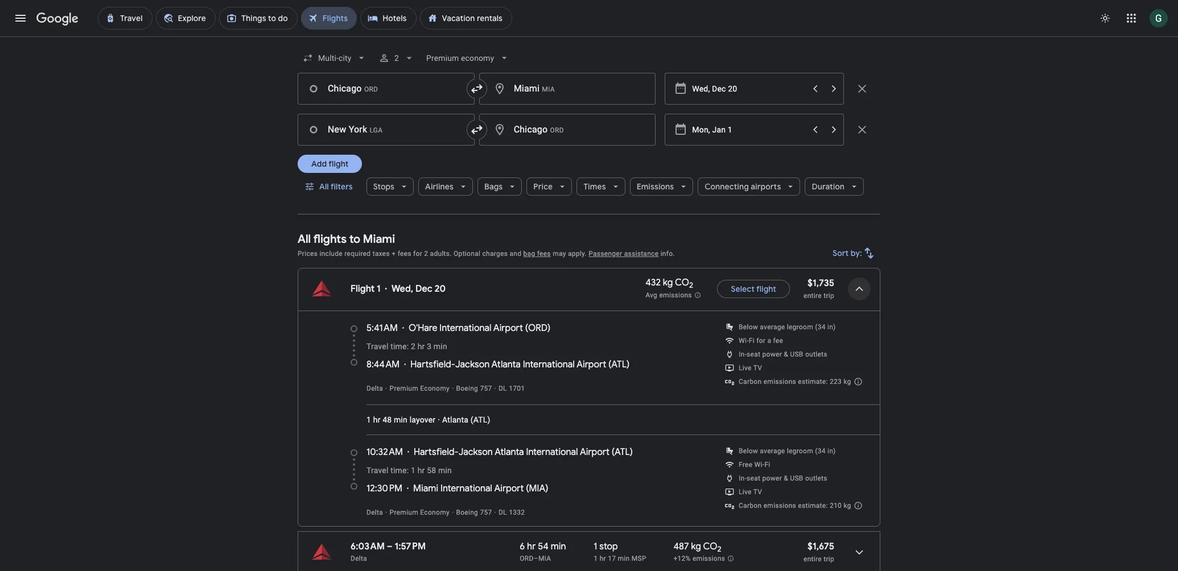 Task type: vqa. For each thing, say whether or not it's contained in the screenshot.
(3,022)
no



Task type: describe. For each thing, give the bounding box(es) containing it.
1 stop flight. element
[[594, 541, 618, 554]]

legroom for hartsfield-jackson atlanta international airport ( atl )
[[787, 447, 813, 455]]

487
[[674, 541, 689, 553]]

0 vertical spatial fi
[[749, 337, 755, 345]]

6 hr 54 min ord – mia
[[520, 541, 566, 563]]

emissions for avg emissions
[[659, 291, 692, 299]]

remove flight from chicago to miami on wed, dec 20 image
[[855, 82, 869, 96]]

54
[[538, 541, 549, 553]]

optional
[[454, 250, 481, 258]]

required
[[345, 250, 371, 258]]

(34 for hartsfield-jackson atlanta international airport ( atl )
[[815, 447, 826, 455]]

prices
[[298, 250, 318, 258]]

below average legroom (34 in) for o'hare international airport ( ord )
[[739, 323, 836, 331]]

fee
[[773, 337, 783, 345]]

stops
[[373, 182, 394, 192]]

+12%
[[674, 555, 691, 563]]

(34 for o'hare international airport ( ord )
[[815, 323, 826, 331]]

atlanta ( atl )
[[442, 416, 490, 425]]

departure text field for remove flight from new york to chicago on mon, jan 1 icon
[[692, 114, 805, 145]]

airlines
[[425, 182, 454, 192]]

0 vertical spatial miami
[[363, 232, 395, 246]]

leaves o'hare international airport at 6:03 am on wednesday, december 20 and arrives at miami international airport at 1:57 pm on wednesday, december 20. element
[[351, 541, 426, 553]]

remove flight from new york to chicago on mon, jan 1 image
[[855, 123, 869, 137]]

jackson for 10:32 am
[[459, 447, 493, 458]]

1701
[[509, 385, 525, 393]]

+
[[392, 250, 396, 258]]

power for hartsfield-jackson atlanta international airport ( atl )
[[762, 475, 782, 483]]

kg inside the 487 kg co 2
[[691, 541, 701, 553]]

5:41 am
[[367, 323, 398, 334]]

a
[[768, 337, 771, 345]]

6:03 am
[[351, 541, 385, 553]]

and
[[510, 250, 522, 258]]

1 left 48
[[367, 416, 371, 425]]

0 vertical spatial wi-
[[739, 337, 749, 345]]

all flights to miami
[[298, 232, 395, 246]]

boeing for international
[[456, 509, 478, 517]]

ord for )
[[528, 323, 548, 334]]

1 stop 1 hr 17 min msp
[[594, 541, 647, 563]]

2 fees from the left
[[537, 250, 551, 258]]

duration button
[[805, 173, 864, 200]]

layover (1 of 1) is a 1 hr 17 min layover at minneapolis–saint paul international airport in minneapolis. element
[[594, 554, 668, 564]]

prices include required taxes + fees for 2 adults. optional charges and bag fees may apply. passenger assistance
[[298, 250, 659, 258]]

carbon for miami international airport ( mia )
[[739, 502, 762, 510]]

1 hr 48 min layover
[[367, 416, 436, 425]]

total duration 6 hr 54 min. element
[[520, 541, 594, 554]]

passenger
[[589, 250, 622, 258]]

may
[[553, 250, 566, 258]]

msp
[[632, 555, 647, 563]]

1 vertical spatial wi-
[[755, 461, 765, 469]]

travel for 5:41 am
[[367, 342, 388, 351]]

layover
[[410, 416, 436, 425]]

miami international airport ( mia )
[[413, 483, 548, 495]]

swap origin and destination. image for departure text field for remove flight from new york to chicago on mon, jan 1 icon
[[470, 123, 484, 137]]

757 for jackson
[[480, 385, 492, 393]]

2 inside the 487 kg co 2
[[717, 545, 721, 555]]

432
[[646, 277, 661, 289]]

hr for travel time: 2 hr 3 min
[[418, 342, 425, 351]]

1 vertical spatial atlanta
[[442, 416, 468, 425]]

adults.
[[430, 250, 452, 258]]

bag fees button
[[523, 250, 551, 258]]

757 for international
[[480, 509, 492, 517]]

delta inside "6:03 am – 1:57 pm delta"
[[351, 555, 367, 563]]

6
[[520, 541, 525, 553]]

price
[[534, 182, 553, 192]]

hr inside 6 hr 54 min ord – mia
[[527, 541, 536, 553]]

duration
[[812, 182, 845, 192]]

dl 1332
[[499, 509, 525, 517]]

charges
[[482, 250, 508, 258]]

3
[[427, 342, 432, 351]]

in- for o'hare international airport ( ord )
[[739, 351, 747, 359]]

avg emissions
[[646, 291, 692, 299]]

below for hartsfield-jackson atlanta international airport ( atl )
[[739, 447, 758, 455]]

jackson for 8:44 am
[[455, 359, 490, 371]]

$1,675
[[808, 541, 834, 553]]

58
[[427, 466, 436, 475]]

dl for atlanta
[[499, 385, 507, 393]]

free wi-fi
[[739, 461, 770, 469]]

times button
[[577, 173, 625, 200]]

ord for –
[[520, 555, 534, 563]]

economy for hartsfield-
[[420, 385, 450, 393]]

bag
[[523, 250, 535, 258]]

stop
[[600, 541, 618, 553]]

all for all flights to miami
[[298, 232, 311, 246]]

apply.
[[568, 250, 587, 258]]

average for o'hare international airport ( ord )
[[760, 323, 785, 331]]

& for hartsfield-jackson atlanta international airport ( atl )
[[784, 475, 788, 483]]

hr for 1 stop 1 hr 17 min msp
[[600, 555, 606, 563]]

all filters button
[[298, 173, 362, 200]]

– inside 6 hr 54 min ord – mia
[[534, 555, 538, 563]]

min for travel time: 1 hr 58 min
[[438, 466, 452, 475]]

times
[[584, 182, 606, 192]]

2 inside 432 kg co 2
[[689, 281, 693, 291]]

sort
[[833, 248, 849, 258]]

add
[[311, 159, 327, 169]]

1:57 pm
[[395, 541, 426, 553]]

hr for travel time: 1 hr 58 min
[[418, 466, 425, 475]]

wed, dec 20
[[392, 283, 446, 295]]

& for o'hare international airport ( ord )
[[784, 351, 788, 359]]

travel time: 2 hr 3 min
[[367, 342, 447, 351]]

sort by: button
[[828, 240, 881, 267]]

bags button
[[478, 173, 522, 200]]

1 right flight
[[377, 283, 381, 295]]

co for 432
[[675, 277, 689, 289]]

in- for hartsfield-jackson atlanta international airport ( atl )
[[739, 475, 747, 483]]

0 vertical spatial mia
[[529, 483, 545, 495]]

premium economy for hartsfield-jackson atlanta international airport
[[390, 385, 450, 393]]

seat for hartsfield-jackson atlanta international airport ( atl )
[[747, 475, 761, 483]]

hr left 48
[[373, 416, 381, 425]]

 image for jackson
[[452, 509, 454, 517]]

connecting
[[705, 182, 749, 192]]

210
[[830, 502, 842, 510]]

carbon for hartsfield-jackson atlanta international airport ( atl )
[[739, 378, 762, 386]]

price button
[[527, 173, 572, 200]]

connecting airports button
[[698, 173, 801, 200]]

487 kg co 2
[[674, 541, 721, 555]]

avg
[[646, 291, 658, 299]]

carbon emissions estimate: 210 kg
[[739, 502, 851, 510]]

add flight
[[311, 159, 349, 169]]

Departure time: 5:41 AM. text field
[[367, 323, 398, 334]]

add flight button
[[298, 155, 362, 173]]

223
[[830, 378, 842, 386]]

all for all filters
[[319, 182, 329, 192]]

below for o'hare international airport ( ord )
[[739, 323, 758, 331]]

outlets for o'hare international airport ( ord )
[[805, 351, 827, 359]]

carbon emissions estimate: 223 kg
[[739, 378, 851, 386]]

usb for o'hare international airport ( ord )
[[790, 351, 804, 359]]

taxes
[[373, 250, 390, 258]]

hartsfield-jackson atlanta international airport ( atl ) for 8:44 am
[[411, 359, 630, 371]]

12:30 pm
[[367, 483, 402, 495]]

time: for 12:30 pm
[[391, 466, 409, 475]]

atl for 10:32 am
[[615, 447, 630, 458]]

17
[[608, 555, 616, 563]]

1 vertical spatial atl
[[473, 416, 487, 425]]

kg right 210
[[844, 502, 851, 510]]

6:03 am – 1:57 pm delta
[[351, 541, 426, 563]]

wi-fi for a fee
[[739, 337, 783, 345]]

1 fees from the left
[[398, 250, 411, 258]]

legroom for o'hare international airport ( ord )
[[787, 323, 813, 331]]



Task type: locate. For each thing, give the bounding box(es) containing it.
tv
[[753, 364, 762, 372], [753, 488, 762, 496]]

1 horizontal spatial miami
[[413, 483, 438, 495]]

1 vertical spatial delta
[[367, 509, 383, 517]]

1 down 1 stop flight. element
[[594, 555, 598, 563]]

kg up avg emissions
[[663, 277, 673, 289]]

0 vertical spatial swap origin and destination. image
[[470, 82, 484, 96]]

 image
[[452, 385, 454, 393], [438, 416, 440, 425], [452, 509, 454, 517]]

in-seat power & usb outlets up carbon emissions estimate: 210 kg
[[739, 475, 827, 483]]

bags
[[484, 182, 503, 192]]

2 dl from the top
[[499, 509, 507, 517]]

for left a
[[757, 337, 766, 345]]

1 power from the top
[[762, 351, 782, 359]]

2 usb from the top
[[790, 475, 804, 483]]

in-seat power & usb outlets for o'hare international airport ( ord )
[[739, 351, 827, 359]]

for left adults.
[[413, 250, 422, 258]]

0 vertical spatial jackson
[[455, 359, 490, 371]]

1 travel from the top
[[367, 342, 388, 351]]

0 vertical spatial ord
[[528, 323, 548, 334]]

hartsfield-
[[411, 359, 455, 371], [414, 447, 459, 458]]

1 vertical spatial live
[[739, 488, 752, 496]]

carbon down wi-fi for a fee
[[739, 378, 762, 386]]

757 left dl 1701
[[480, 385, 492, 393]]

outlets for hartsfield-jackson atlanta international airport ( atl )
[[805, 475, 827, 483]]

2 outlets from the top
[[805, 475, 827, 483]]

0 vertical spatial tv
[[753, 364, 762, 372]]

seat for o'hare international airport ( ord )
[[747, 351, 761, 359]]

1 in) from the top
[[828, 323, 836, 331]]

seat down wi-fi for a fee
[[747, 351, 761, 359]]

1 vertical spatial seat
[[747, 475, 761, 483]]

& up carbon emissions estimate: 210 kg
[[784, 475, 788, 483]]

2 (34 from the top
[[815, 447, 826, 455]]

estimate: for hartsfield-jackson atlanta international airport ( atl )
[[798, 378, 828, 386]]

miami down 58
[[413, 483, 438, 495]]

1 vertical spatial  image
[[438, 416, 440, 425]]

hartsfield- down 3
[[411, 359, 455, 371]]

premium economy up layover
[[390, 385, 450, 393]]

– down 54
[[534, 555, 538, 563]]

flight right the 'select'
[[756, 284, 776, 294]]

select
[[731, 284, 755, 294]]

boeing for jackson
[[456, 385, 478, 393]]

in) for hartsfield-jackson atlanta international airport ( atl )
[[828, 447, 836, 455]]

1 vertical spatial in)
[[828, 447, 836, 455]]

flight for select flight
[[756, 284, 776, 294]]

jackson down atlanta ( atl )
[[459, 447, 493, 458]]

dl
[[499, 385, 507, 393], [499, 509, 507, 517]]

1 vertical spatial co
[[703, 541, 717, 553]]

1 vertical spatial travel
[[367, 466, 388, 475]]

0 vertical spatial dl
[[499, 385, 507, 393]]

hartsfield- for 8:44 am
[[411, 359, 455, 371]]

boeing 757 down miami international airport ( mia )
[[456, 509, 492, 517]]

– left 1:57 pm
[[387, 541, 393, 553]]

2 vertical spatial atlanta
[[495, 447, 524, 458]]

Arrival time: 1:57 PM. text field
[[395, 541, 426, 553]]

1 vertical spatial boeing
[[456, 509, 478, 517]]

travel time: 1 hr 58 min
[[367, 466, 452, 475]]

0 vertical spatial below average legroom (34 in)
[[739, 323, 836, 331]]

$1,675 entire trip
[[804, 541, 834, 564]]

1 vertical spatial all
[[298, 232, 311, 246]]

outlets up carbon emissions estimate: 210 kilograms element at the right of page
[[805, 475, 827, 483]]

1 left 58
[[411, 466, 415, 475]]

10:32 am
[[367, 447, 403, 458]]

ord inside 6 hr 54 min ord – mia
[[520, 555, 534, 563]]

0 vertical spatial all
[[319, 182, 329, 192]]

emissions for carbon emissions estimate: 223 kg
[[764, 378, 796, 386]]

flight
[[329, 159, 349, 169], [756, 284, 776, 294]]

1 below from the top
[[739, 323, 758, 331]]

&
[[784, 351, 788, 359], [784, 475, 788, 483]]

premium economy for miami international airport
[[390, 509, 450, 517]]

1 horizontal spatial co
[[703, 541, 717, 553]]

tv for miami international airport ( mia )
[[753, 488, 762, 496]]

power down "free wi-fi"
[[762, 475, 782, 483]]

usb
[[790, 351, 804, 359], [790, 475, 804, 483]]

1 vertical spatial jackson
[[459, 447, 493, 458]]

(
[[525, 323, 528, 334], [608, 359, 611, 371], [471, 416, 473, 425], [612, 447, 615, 458], [526, 483, 529, 495]]

0 vertical spatial in)
[[828, 323, 836, 331]]

None field
[[298, 48, 372, 68], [422, 48, 515, 68], [298, 48, 372, 68], [422, 48, 515, 68]]

– inside "6:03 am – 1:57 pm delta"
[[387, 541, 393, 553]]

all up prices
[[298, 232, 311, 246]]

0 vertical spatial delta
[[367, 385, 383, 393]]

0 horizontal spatial fees
[[398, 250, 411, 258]]

atl for 8:44 am
[[611, 359, 627, 371]]

co inside the 487 kg co 2
[[703, 541, 717, 553]]

2 premium economy from the top
[[390, 509, 450, 517]]

entire for $1,735
[[804, 292, 822, 300]]

1 vertical spatial for
[[757, 337, 766, 345]]

airports
[[751, 182, 781, 192]]

1 vertical spatial tv
[[753, 488, 762, 496]]

1 trip from the top
[[824, 292, 834, 300]]

(34
[[815, 323, 826, 331], [815, 447, 826, 455]]

757 down miami international airport ( mia )
[[480, 509, 492, 517]]

0 vertical spatial seat
[[747, 351, 761, 359]]

live tv
[[739, 364, 762, 372], [739, 488, 762, 496]]

boeing 757 for jackson
[[456, 385, 492, 393]]

0 vertical spatial 757
[[480, 385, 492, 393]]

0 horizontal spatial for
[[413, 250, 422, 258]]

0 vertical spatial boeing 757
[[456, 385, 492, 393]]

estimate:
[[798, 378, 828, 386], [798, 502, 828, 510]]

1 vertical spatial below average legroom (34 in)
[[739, 447, 836, 455]]

None search field
[[298, 44, 881, 215]]

1 left the stop
[[594, 541, 597, 553]]

power for o'hare international airport ( ord )
[[762, 351, 782, 359]]

min right 54
[[551, 541, 566, 553]]

0 vertical spatial in-
[[739, 351, 747, 359]]

1 legroom from the top
[[787, 323, 813, 331]]

0 vertical spatial boeing
[[456, 385, 478, 393]]

entire down $1,675
[[804, 556, 822, 564]]

delta down departure time: 6:03 am. text box
[[351, 555, 367, 563]]

& up 'carbon emissions estimate: 223 kilograms' element
[[784, 351, 788, 359]]

1 horizontal spatial all
[[319, 182, 329, 192]]

1 horizontal spatial for
[[757, 337, 766, 345]]

2 in-seat power & usb outlets from the top
[[739, 475, 827, 483]]

0 vertical spatial economy
[[420, 385, 450, 393]]

all left filters
[[319, 182, 329, 192]]

hr left 58
[[418, 466, 425, 475]]

trip down 1675 us dollars text box on the bottom of page
[[824, 556, 834, 564]]

o'hare
[[409, 323, 437, 334]]

trip for $1,735
[[824, 292, 834, 300]]

1 carbon from the top
[[739, 378, 762, 386]]

emissions button
[[630, 173, 693, 200]]

o'hare international airport ( ord )
[[409, 323, 551, 334]]

min inside 6 hr 54 min ord – mia
[[551, 541, 566, 553]]

1 vertical spatial usb
[[790, 475, 804, 483]]

trip inside $1,675 entire trip
[[824, 556, 834, 564]]

atlanta up miami international airport ( mia )
[[495, 447, 524, 458]]

1 premium from the top
[[390, 385, 418, 393]]

boeing 757
[[456, 385, 492, 393], [456, 509, 492, 517]]

2 live tv from the top
[[739, 488, 762, 496]]

premium for 8:44 am
[[390, 385, 418, 393]]

1 vertical spatial swap origin and destination. image
[[470, 123, 484, 137]]

trip inside $1,735 entire trip
[[824, 292, 834, 300]]

wed,
[[392, 283, 413, 295]]

carbon down "free wi-fi"
[[739, 502, 762, 510]]

0 vertical spatial atl
[[611, 359, 627, 371]]

20
[[435, 283, 446, 295]]

in) for o'hare international airport ( ord )
[[828, 323, 836, 331]]

2 in) from the top
[[828, 447, 836, 455]]

2 vertical spatial  image
[[452, 509, 454, 517]]

passenger assistance button
[[589, 250, 659, 258]]

seat down "free wi-fi"
[[747, 475, 761, 483]]

hartsfield-jackson atlanta international airport ( atl ) up 1701
[[411, 359, 630, 371]]

0 vertical spatial –
[[387, 541, 393, 553]]

in-seat power & usb outlets for hartsfield-jackson atlanta international airport ( atl )
[[739, 475, 827, 483]]

1675 US dollars text field
[[808, 541, 834, 553]]

1 vertical spatial economy
[[420, 509, 450, 517]]

min
[[434, 342, 447, 351], [394, 416, 408, 425], [438, 466, 452, 475], [551, 541, 566, 553], [618, 555, 630, 563]]

 image right layover
[[438, 416, 440, 425]]

2 live from the top
[[739, 488, 752, 496]]

fi left a
[[749, 337, 755, 345]]

live tv down wi-fi for a fee
[[739, 364, 762, 372]]

1 vertical spatial fi
[[765, 461, 770, 469]]

1 economy from the top
[[420, 385, 450, 393]]

min right 17 at the bottom of page
[[618, 555, 630, 563]]

1 757 from the top
[[480, 385, 492, 393]]

2 vertical spatial atl
[[615, 447, 630, 458]]

Arrival time: 12:30 PM. text field
[[367, 483, 402, 495]]

select flight button
[[717, 275, 790, 303]]

1 horizontal spatial wi-
[[755, 461, 765, 469]]

estimate: left 210
[[798, 502, 828, 510]]

Arrival time: 8:44 AM. text field
[[367, 359, 400, 371]]

none search field containing add flight
[[298, 44, 881, 215]]

1 time: from the top
[[391, 342, 409, 351]]

2 time: from the top
[[391, 466, 409, 475]]

delta down 12:30 pm
[[367, 509, 383, 517]]

hr right 6
[[527, 541, 536, 553]]

1 below average legroom (34 in) from the top
[[739, 323, 836, 331]]

1 in- from the top
[[739, 351, 747, 359]]

delta for 12:30 pm
[[367, 509, 383, 517]]

emissions for +12% emissions
[[693, 555, 725, 563]]

free
[[739, 461, 753, 469]]

2 below from the top
[[739, 447, 758, 455]]

2 economy from the top
[[420, 509, 450, 517]]

0 vertical spatial (34
[[815, 323, 826, 331]]

1 boeing from the top
[[456, 385, 478, 393]]

min right 58
[[438, 466, 452, 475]]

2 travel from the top
[[367, 466, 388, 475]]

min for 1 stop 1 hr 17 min msp
[[618, 555, 630, 563]]

1 (34 from the top
[[815, 323, 826, 331]]

emissions down the 487 kg co 2
[[693, 555, 725, 563]]

include
[[320, 250, 343, 258]]

2 trip from the top
[[824, 556, 834, 564]]

2
[[395, 54, 399, 63], [424, 250, 428, 258], [689, 281, 693, 291], [411, 342, 415, 351], [717, 545, 721, 555]]

fees right +
[[398, 250, 411, 258]]

hr left 3
[[418, 342, 425, 351]]

in) down $1,735 entire trip
[[828, 323, 836, 331]]

in- down free
[[739, 475, 747, 483]]

below up wi-fi for a fee
[[739, 323, 758, 331]]

2 boeing 757 from the top
[[456, 509, 492, 517]]

dl for airport
[[499, 509, 507, 517]]

usb up carbon emissions estimate: 210 kg
[[790, 475, 804, 483]]

hartsfield- for 10:32 am
[[414, 447, 459, 458]]

1 tv from the top
[[753, 364, 762, 372]]

airlines button
[[418, 173, 473, 200]]

in-seat power & usb outlets down fee
[[739, 351, 827, 359]]

0 vertical spatial legroom
[[787, 323, 813, 331]]

estimate: for miami international airport ( mia )
[[798, 502, 828, 510]]

carbon emissions estimate: 223 kilograms element
[[739, 378, 851, 386]]

0 horizontal spatial co
[[675, 277, 689, 289]]

boeing up atlanta ( atl )
[[456, 385, 478, 393]]

1 vertical spatial in-seat power & usb outlets
[[739, 475, 827, 483]]

live tv for miami international airport ( mia )
[[739, 488, 762, 496]]

power
[[762, 351, 782, 359], [762, 475, 782, 483]]

1 vertical spatial 757
[[480, 509, 492, 517]]

1332
[[509, 509, 525, 517]]

1
[[377, 283, 381, 295], [367, 416, 371, 425], [411, 466, 415, 475], [594, 541, 597, 553], [594, 555, 598, 563]]

0 vertical spatial entire
[[804, 292, 822, 300]]

None text field
[[298, 73, 475, 105], [479, 73, 656, 105], [298, 73, 475, 105], [479, 73, 656, 105]]

flight
[[351, 283, 375, 295]]

0 vertical spatial flight
[[329, 159, 349, 169]]

flight 1
[[351, 283, 381, 295]]

atlanta for 8:44 am
[[492, 359, 521, 371]]

2 inside popup button
[[395, 54, 399, 63]]

Departure time: 10:32 AM. text field
[[367, 447, 403, 458]]

1 vertical spatial boeing 757
[[456, 509, 492, 517]]

0 vertical spatial  image
[[452, 385, 454, 393]]

co up +12% emissions at the right
[[703, 541, 717, 553]]

economy for miami
[[420, 509, 450, 517]]

None text field
[[298, 114, 475, 146], [479, 114, 656, 146], [298, 114, 475, 146], [479, 114, 656, 146]]

hr inside 1 stop 1 hr 17 min msp
[[600, 555, 606, 563]]

co inside 432 kg co 2
[[675, 277, 689, 289]]

travel
[[367, 342, 388, 351], [367, 466, 388, 475]]

swap origin and destination. image for remove flight from chicago to miami on wed, dec 20 image departure text field
[[470, 82, 484, 96]]

live for miami international airport ( mia )
[[739, 488, 752, 496]]

0 vertical spatial usb
[[790, 351, 804, 359]]

kg right 223
[[844, 378, 851, 386]]

departure text field for remove flight from chicago to miami on wed, dec 20 image
[[692, 73, 805, 104]]

delta down 8:44 am at the left of page
[[367, 385, 383, 393]]

in-seat power & usb outlets
[[739, 351, 827, 359], [739, 475, 827, 483]]

emissions
[[637, 182, 674, 192]]

0 vertical spatial travel
[[367, 342, 388, 351]]

2 premium from the top
[[390, 509, 418, 517]]

delta
[[367, 385, 383, 393], [367, 509, 383, 517], [351, 555, 367, 563]]

0 vertical spatial live
[[739, 364, 752, 372]]

1 vertical spatial time:
[[391, 466, 409, 475]]

2 legroom from the top
[[787, 447, 813, 455]]

2 below average legroom (34 in) from the top
[[739, 447, 836, 455]]

1 vertical spatial in-
[[739, 475, 747, 483]]

0 vertical spatial premium economy
[[390, 385, 450, 393]]

outlets
[[805, 351, 827, 359], [805, 475, 827, 483]]

2 boeing from the top
[[456, 509, 478, 517]]

wi- right free
[[755, 461, 765, 469]]

1 vertical spatial miami
[[413, 483, 438, 495]]

0 horizontal spatial all
[[298, 232, 311, 246]]

boeing down miami international airport ( mia )
[[456, 509, 478, 517]]

0 vertical spatial atlanta
[[492, 359, 521, 371]]

mia inside 6 hr 54 min ord – mia
[[538, 555, 551, 563]]

below average legroom (34 in) for hartsfield-jackson atlanta international airport ( atl )
[[739, 447, 836, 455]]

tv down wi-fi for a fee
[[753, 364, 762, 372]]

 image for international
[[452, 385, 454, 393]]

1 usb from the top
[[790, 351, 804, 359]]

1 horizontal spatial flight
[[756, 284, 776, 294]]

in) up 210
[[828, 447, 836, 455]]

48
[[383, 416, 392, 425]]

emissions down 432 kg co 2
[[659, 291, 692, 299]]

stops button
[[366, 173, 414, 200]]

time: down the 10:32 am
[[391, 466, 409, 475]]

ord
[[528, 323, 548, 334], [520, 555, 534, 563]]

average up "free wi-fi"
[[760, 447, 785, 455]]

hr
[[418, 342, 425, 351], [373, 416, 381, 425], [418, 466, 425, 475], [527, 541, 536, 553], [600, 555, 606, 563]]

2 vertical spatial delta
[[351, 555, 367, 563]]

hr left 17 at the bottom of page
[[600, 555, 606, 563]]

connecting airports
[[705, 182, 781, 192]]

2 seat from the top
[[747, 475, 761, 483]]

hartsfield-jackson atlanta international airport ( atl ) for 10:32 am
[[414, 447, 633, 458]]

1 vertical spatial outlets
[[805, 475, 827, 483]]

assistance
[[624, 250, 659, 258]]

1 vertical spatial premium economy
[[390, 509, 450, 517]]

1 outlets from the top
[[805, 351, 827, 359]]

fi
[[749, 337, 755, 345], [765, 461, 770, 469]]

0 vertical spatial co
[[675, 277, 689, 289]]

tv for hartsfield-jackson atlanta international airport ( atl )
[[753, 364, 762, 372]]

jackson down o'hare international airport ( ord )
[[455, 359, 490, 371]]

1 average from the top
[[760, 323, 785, 331]]

1 vertical spatial dl
[[499, 509, 507, 517]]

boeing 757 up atlanta ( atl )
[[456, 385, 492, 393]]

0 vertical spatial &
[[784, 351, 788, 359]]

atlanta up dl 1701
[[492, 359, 521, 371]]

time: for 8:44 am
[[391, 342, 409, 351]]

0 horizontal spatial wi-
[[739, 337, 749, 345]]

2 departure text field from the top
[[692, 114, 805, 145]]

1 vertical spatial live tv
[[739, 488, 762, 496]]

432 kg co 2
[[646, 277, 693, 291]]

min for travel time: 2 hr 3 min
[[434, 342, 447, 351]]

legroom down $1,735 entire trip
[[787, 323, 813, 331]]

1 in-seat power & usb outlets from the top
[[739, 351, 827, 359]]

0 vertical spatial live tv
[[739, 364, 762, 372]]

legroom
[[787, 323, 813, 331], [787, 447, 813, 455]]

0 vertical spatial hartsfield-
[[411, 359, 455, 371]]

usb up 'carbon emissions estimate: 223 kilograms' element
[[790, 351, 804, 359]]

2 tv from the top
[[753, 488, 762, 496]]

Departure text field
[[692, 73, 805, 104], [692, 114, 805, 145]]

below up free
[[739, 447, 758, 455]]

1 vertical spatial estimate:
[[798, 502, 828, 510]]

0 vertical spatial power
[[762, 351, 782, 359]]

travel up arrival time: 12:30 pm. text box on the left bottom of the page
[[367, 466, 388, 475]]

premium for 12:30 pm
[[390, 509, 418, 517]]

0 horizontal spatial flight
[[329, 159, 349, 169]]

usb for hartsfield-jackson atlanta international airport ( atl )
[[790, 475, 804, 483]]

1 vertical spatial flight
[[756, 284, 776, 294]]

emissions down "free wi-fi"
[[764, 502, 796, 510]]

2 757 from the top
[[480, 509, 492, 517]]

1 seat from the top
[[747, 351, 761, 359]]

2 entire from the top
[[804, 556, 822, 564]]

wi- left a
[[739, 337, 749, 345]]

1 vertical spatial (34
[[815, 447, 826, 455]]

1 entire from the top
[[804, 292, 822, 300]]

swap origin and destination. image
[[470, 82, 484, 96], [470, 123, 484, 137]]

0 horizontal spatial –
[[387, 541, 393, 553]]

average for hartsfield-jackson atlanta international airport ( atl )
[[760, 447, 785, 455]]

2 power from the top
[[762, 475, 782, 483]]

2 carbon from the top
[[739, 502, 762, 510]]

2 swap origin and destination. image from the top
[[470, 123, 484, 137]]

all inside button
[[319, 182, 329, 192]]

change appearance image
[[1092, 5, 1119, 32]]

trip for $1,675
[[824, 556, 834, 564]]

below average legroom (34 in)
[[739, 323, 836, 331], [739, 447, 836, 455]]

1 premium economy from the top
[[390, 385, 450, 393]]

dl left 1332 on the bottom of page
[[499, 509, 507, 517]]

flights
[[313, 232, 347, 246]]

economy up 1:57 pm text field
[[420, 509, 450, 517]]

0 horizontal spatial fi
[[749, 337, 755, 345]]

1 & from the top
[[784, 351, 788, 359]]

entire inside $1,675 entire trip
[[804, 556, 822, 564]]

1 vertical spatial –
[[534, 555, 538, 563]]

flight right add on the left of page
[[329, 159, 349, 169]]

premium
[[390, 385, 418, 393], [390, 509, 418, 517]]

select flight
[[731, 284, 776, 294]]

1 vertical spatial average
[[760, 447, 785, 455]]

2 & from the top
[[784, 475, 788, 483]]

flight details. leaves o'hare international airport at 6:03 am on wednesday, december 20 and arrives at miami international airport at 1:57 pm on wednesday, december 20. image
[[846, 539, 873, 566]]

Departure time: 6:03 AM. text field
[[351, 541, 385, 553]]

live down wi-fi for a fee
[[739, 364, 752, 372]]

atlanta for 10:32 am
[[495, 447, 524, 458]]

dl left 1701
[[499, 385, 507, 393]]

legroom up carbon emissions estimate: 210 kilograms element at the right of page
[[787, 447, 813, 455]]

0 horizontal spatial miami
[[363, 232, 395, 246]]

delta for 8:44 am
[[367, 385, 383, 393]]

1 vertical spatial carbon
[[739, 502, 762, 510]]

main menu image
[[14, 11, 27, 25]]

dec
[[416, 283, 432, 295]]

1 swap origin and destination. image from the top
[[470, 82, 484, 96]]

kg up +12% emissions at the right
[[691, 541, 701, 553]]

trip
[[824, 292, 834, 300], [824, 556, 834, 564]]

in- down wi-fi for a fee
[[739, 351, 747, 359]]

emissions for carbon emissions estimate: 210 kg
[[764, 502, 796, 510]]

for
[[413, 250, 422, 258], [757, 337, 766, 345]]

$1,735
[[808, 278, 834, 289]]

emissions down fee
[[764, 378, 796, 386]]

miami up taxes
[[363, 232, 395, 246]]

in-
[[739, 351, 747, 359], [739, 475, 747, 483]]

live down free
[[739, 488, 752, 496]]

min right 48
[[394, 416, 408, 425]]

1 vertical spatial mia
[[538, 555, 551, 563]]

airport
[[493, 323, 523, 334], [577, 359, 606, 371], [580, 447, 610, 458], [494, 483, 524, 495]]

entire inside $1,735 entire trip
[[804, 292, 822, 300]]

0 vertical spatial trip
[[824, 292, 834, 300]]

1 estimate: from the top
[[798, 378, 828, 386]]

1 live tv from the top
[[739, 364, 762, 372]]

co for 487
[[703, 541, 717, 553]]

1735 US dollars text field
[[808, 278, 834, 289]]

1 vertical spatial departure text field
[[692, 114, 805, 145]]

min inside 1 stop 1 hr 17 min msp
[[618, 555, 630, 563]]

emissions
[[659, 291, 692, 299], [764, 378, 796, 386], [764, 502, 796, 510], [693, 555, 725, 563]]

2 button
[[374, 44, 420, 72]]

2 in- from the top
[[739, 475, 747, 483]]

below average legroom (34 in) up "free wi-fi"
[[739, 447, 836, 455]]

kg inside 432 kg co 2
[[663, 277, 673, 289]]

all filters
[[319, 182, 353, 192]]

filters
[[331, 182, 353, 192]]

1 boeing 757 from the top
[[456, 385, 492, 393]]

sort by:
[[833, 248, 862, 258]]

by:
[[851, 248, 862, 258]]

boeing 757 for international
[[456, 509, 492, 517]]

carbon emissions estimate: 210 kilograms element
[[739, 502, 851, 510]]

hartsfield-jackson atlanta international airport ( atl )
[[411, 359, 630, 371], [414, 447, 633, 458]]

jackson
[[455, 359, 490, 371], [459, 447, 493, 458]]

0 vertical spatial outlets
[[805, 351, 827, 359]]

in)
[[828, 323, 836, 331], [828, 447, 836, 455]]

1 live from the top
[[739, 364, 752, 372]]

premium up 1 hr 48 min layover
[[390, 385, 418, 393]]

flight for add flight
[[329, 159, 349, 169]]

 image up atlanta ( atl )
[[452, 385, 454, 393]]

0 vertical spatial below
[[739, 323, 758, 331]]

atlanta
[[492, 359, 521, 371], [442, 416, 468, 425], [495, 447, 524, 458]]

flight inside search box
[[329, 159, 349, 169]]

2 average from the top
[[760, 447, 785, 455]]

1 vertical spatial &
[[784, 475, 788, 483]]

1 departure text field from the top
[[692, 73, 805, 104]]

fi right free
[[765, 461, 770, 469]]

min right 3
[[434, 342, 447, 351]]

travel for 10:32 am
[[367, 466, 388, 475]]

2 estimate: from the top
[[798, 502, 828, 510]]

economy up layover
[[420, 385, 450, 393]]

average up a
[[760, 323, 785, 331]]

1 vertical spatial hartsfield-
[[414, 447, 459, 458]]

atlanta right layover
[[442, 416, 468, 425]]

time: up 8:44 am at the left of page
[[391, 342, 409, 351]]

trip down $1,735 text field
[[824, 292, 834, 300]]

live tv for hartsfield-jackson atlanta international airport ( atl )
[[739, 364, 762, 372]]

1 vertical spatial entire
[[804, 556, 822, 564]]

entire down $1,735
[[804, 292, 822, 300]]

travel down departure time: 5:41 am. text box
[[367, 342, 388, 351]]

0 vertical spatial hartsfield-jackson atlanta international airport ( atl )
[[411, 359, 630, 371]]

live for hartsfield-jackson atlanta international airport ( atl )
[[739, 364, 752, 372]]

1 horizontal spatial fi
[[765, 461, 770, 469]]

to
[[349, 232, 360, 246]]

+12% emissions
[[674, 555, 725, 563]]

live tv down "free wi-fi"
[[739, 488, 762, 496]]

entire for $1,675
[[804, 556, 822, 564]]

estimate: left 223
[[798, 378, 828, 386]]

1 dl from the top
[[499, 385, 507, 393]]



